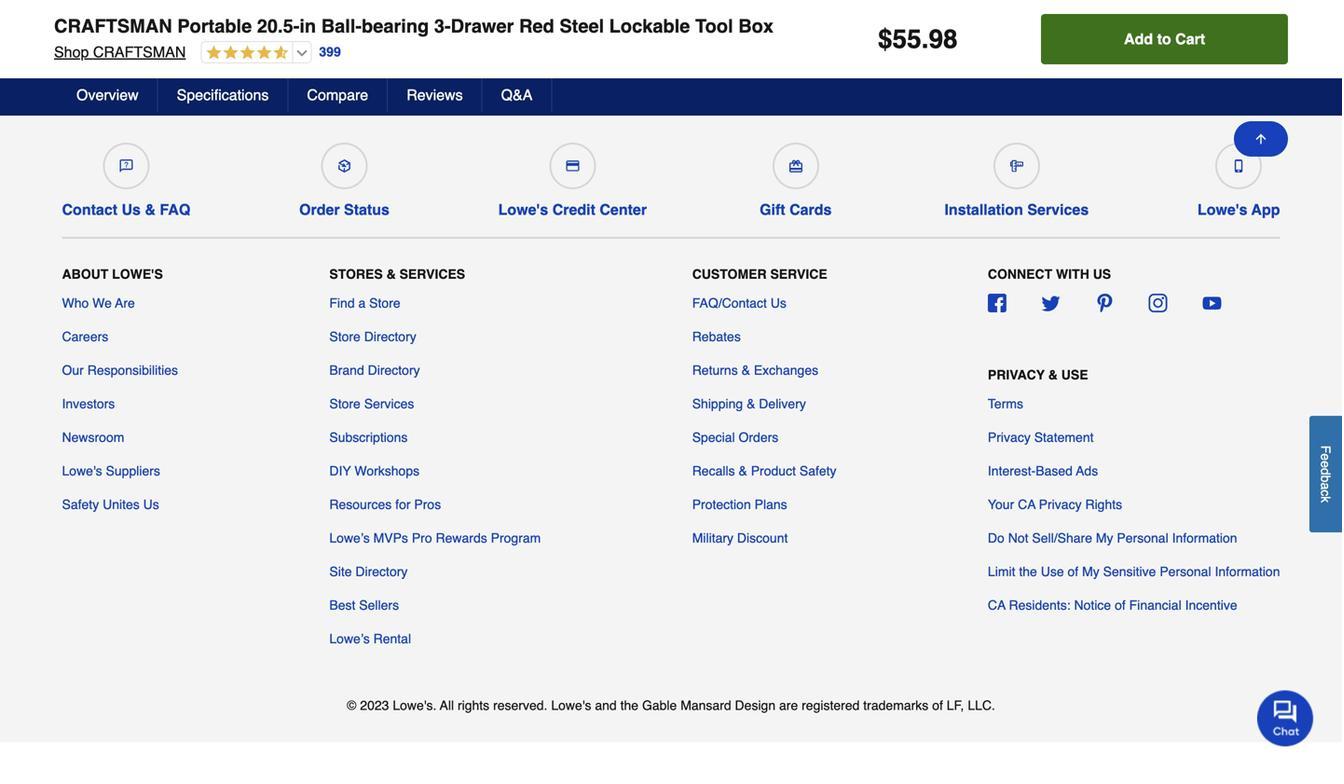 Task type: describe. For each thing, give the bounding box(es) containing it.
lowe's mvps pro rewards program link
[[330, 529, 541, 547]]

cart
[[1176, 30, 1206, 48]]

lowe's credit center link
[[499, 135, 647, 219]]

1 horizontal spatial safety
[[800, 463, 837, 478]]

98
[[929, 24, 958, 54]]

store for directory
[[330, 329, 361, 344]]

customer care image
[[120, 159, 133, 172]]

faq/contact us link
[[693, 294, 787, 312]]

discount
[[738, 530, 788, 545]]

lowe's for lowe's mvps pro rewards program
[[330, 530, 370, 545]]

gift cards
[[760, 201, 832, 218]]

sensitive
[[1104, 564, 1157, 579]]

lowe's for lowe's rental
[[330, 631, 370, 646]]

are
[[780, 698, 798, 713]]

2 vertical spatial of
[[933, 698, 944, 713]]

to inside button
[[1158, 30, 1172, 48]]

resources
[[330, 497, 392, 512]]

mobile image
[[1233, 159, 1246, 172]]

reviews
[[407, 86, 463, 104]]

stores & services
[[330, 267, 465, 282]]

arrow up image
[[1254, 131, 1269, 146]]

recalls & product safety
[[693, 463, 837, 478]]

trends
[[545, 43, 618, 68]]

contact
[[62, 201, 118, 218]]

a inside f e e d b a c k button
[[1319, 482, 1334, 490]]

d
[[1319, 468, 1334, 475]]

diy workshops link
[[330, 461, 420, 480]]

.
[[922, 24, 929, 54]]

store services link
[[330, 394, 414, 413]]

ideas
[[527, 70, 560, 85]]

contact us & faq
[[62, 201, 191, 218]]

terms
[[988, 396, 1024, 411]]

we've
[[462, 70, 499, 85]]

20.5-
[[257, 15, 300, 37]]

rights
[[1086, 497, 1123, 512]]

safety unites us link
[[62, 495, 159, 514]]

& for returns & exchanges
[[742, 363, 751, 378]]

services for store services
[[364, 396, 414, 411]]

shipping & delivery link
[[693, 394, 806, 413]]

gift card image
[[790, 159, 803, 172]]

compare button
[[289, 78, 388, 112]]

us for faq/contact
[[771, 295, 787, 310]]

overview button
[[58, 78, 158, 112]]

site directory link
[[330, 562, 408, 581]]

inspiration
[[378, 43, 493, 68]]

dimensions image
[[1011, 159, 1024, 172]]

protection plans link
[[693, 495, 788, 514]]

0 vertical spatial personal
[[1118, 530, 1169, 545]]

b
[[1319, 475, 1334, 482]]

0 vertical spatial ca
[[1018, 497, 1036, 512]]

store directory
[[330, 329, 417, 344]]

instagram image
[[1150, 294, 1168, 312]]

& for stores & services
[[387, 267, 396, 282]]

deals, inspiration and trends we've got ideas to share.
[[306, 43, 618, 85]]

we
[[92, 295, 112, 310]]

0 vertical spatial store
[[369, 295, 401, 310]]

rental
[[374, 631, 411, 646]]

k
[[1319, 496, 1334, 503]]

order status
[[299, 201, 390, 218]]

for
[[396, 497, 411, 512]]

service
[[771, 267, 828, 282]]

not
[[1009, 530, 1029, 545]]

program
[[491, 530, 541, 545]]

services for installation services
[[1028, 201, 1089, 218]]

shop
[[54, 43, 89, 61]]

unites
[[103, 497, 140, 512]]

notice
[[1075, 598, 1112, 613]]

f e e d b a c k button
[[1310, 416, 1343, 532]]

1 vertical spatial craftsman
[[93, 43, 186, 61]]

of for my
[[1068, 564, 1079, 579]]

careers link
[[62, 327, 108, 346]]

gable
[[642, 698, 677, 713]]

tool
[[696, 15, 734, 37]]

special orders
[[693, 430, 779, 445]]

store services
[[330, 396, 414, 411]]

compare
[[307, 86, 369, 104]]

in
[[300, 15, 316, 37]]

registered
[[802, 698, 860, 713]]

returns
[[693, 363, 738, 378]]

recalls & product safety link
[[693, 461, 837, 480]]

box
[[739, 15, 774, 37]]

returns & exchanges link
[[693, 361, 819, 379]]

2 vertical spatial us
[[143, 497, 159, 512]]

protection
[[693, 497, 751, 512]]

brand directory
[[330, 363, 420, 378]]

limit
[[988, 564, 1016, 579]]

financial
[[1130, 598, 1182, 613]]

a inside find a store link
[[359, 295, 366, 310]]

and inside deals, inspiration and trends we've got ideas to share.
[[499, 43, 539, 68]]

red
[[519, 15, 555, 37]]

faq
[[160, 201, 191, 218]]

use for &
[[1062, 367, 1089, 382]]

ca residents: notice of financial incentive
[[988, 598, 1238, 613]]

us for contact
[[122, 201, 141, 218]]

1 vertical spatial my
[[1083, 564, 1100, 579]]

privacy for privacy & use
[[988, 367, 1045, 382]]

pinterest image
[[1096, 294, 1114, 312]]

lowe's suppliers
[[62, 463, 160, 478]]

4.6 stars image
[[202, 45, 288, 62]]

brand directory link
[[330, 361, 420, 379]]

incentive
[[1186, 598, 1238, 613]]

got
[[503, 70, 523, 85]]

are
[[115, 295, 135, 310]]

ca residents: notice of financial incentive link
[[988, 596, 1238, 614]]

1 vertical spatial the
[[621, 698, 639, 713]]

suppliers
[[106, 463, 160, 478]]

find
[[330, 295, 355, 310]]

interest-
[[988, 463, 1036, 478]]

installation
[[945, 201, 1024, 218]]

plans
[[755, 497, 788, 512]]

pro
[[412, 530, 432, 545]]

55
[[893, 24, 922, 54]]



Task type: vqa. For each thing, say whether or not it's contained in the screenshot.
Accent & Picture Windows
no



Task type: locate. For each thing, give the bounding box(es) containing it.
0 horizontal spatial us
[[122, 201, 141, 218]]

2023
[[360, 698, 389, 713]]

0 horizontal spatial ca
[[988, 598, 1006, 613]]

my
[[1096, 530, 1114, 545], [1083, 564, 1100, 579]]

protection plans
[[693, 497, 788, 512]]

special
[[693, 430, 735, 445]]

0 horizontal spatial to
[[564, 70, 576, 85]]

e up b
[[1319, 461, 1334, 468]]

1 vertical spatial and
[[595, 698, 617, 713]]

services up the find a store
[[400, 267, 465, 282]]

2 e from the top
[[1319, 461, 1334, 468]]

1 horizontal spatial a
[[1319, 482, 1334, 490]]

trademarks
[[864, 698, 929, 713]]

of down sell/share
[[1068, 564, 1079, 579]]

us
[[122, 201, 141, 218], [771, 295, 787, 310], [143, 497, 159, 512]]

ca right your
[[1018, 497, 1036, 512]]

1 horizontal spatial of
[[1068, 564, 1079, 579]]

steel
[[560, 15, 604, 37]]

delivery
[[759, 396, 806, 411]]

use down sell/share
[[1041, 564, 1065, 579]]

1 horizontal spatial us
[[143, 497, 159, 512]]

us right contact
[[122, 201, 141, 218]]

personal up incentive
[[1160, 564, 1212, 579]]

directory for store directory
[[364, 329, 417, 344]]

of for financial
[[1115, 598, 1126, 613]]

and up got
[[499, 43, 539, 68]]

lowe's left app at the top right of the page
[[1198, 201, 1248, 218]]

pickup image
[[338, 159, 351, 172]]

information
[[1173, 530, 1238, 545], [1215, 564, 1281, 579]]

lowe's right reserved.
[[551, 698, 592, 713]]

0 vertical spatial directory
[[364, 329, 417, 344]]

0 horizontal spatial the
[[621, 698, 639, 713]]

store up "brand"
[[330, 329, 361, 344]]

1 lowe's from the top
[[330, 530, 370, 545]]

who we are link
[[62, 294, 135, 312]]

responsibilities
[[87, 363, 178, 378]]

diy workshops
[[330, 463, 420, 478]]

0 vertical spatial use
[[1062, 367, 1089, 382]]

safety right product
[[800, 463, 837, 478]]

personal
[[1118, 530, 1169, 545], [1160, 564, 1212, 579]]

2 vertical spatial directory
[[356, 564, 408, 579]]

0 vertical spatial privacy
[[988, 367, 1045, 382]]

youtube image
[[1203, 294, 1222, 312]]

craftsman up overview button on the top left
[[93, 43, 186, 61]]

a up k
[[1319, 482, 1334, 490]]

of
[[1068, 564, 1079, 579], [1115, 598, 1126, 613], [933, 698, 944, 713]]

of right notice
[[1115, 598, 1126, 613]]

f
[[1319, 445, 1334, 453]]

ads
[[1077, 463, 1099, 478]]

0 vertical spatial us
[[122, 201, 141, 218]]

orders
[[739, 430, 779, 445]]

lowe's inside the lowe's credit center link
[[499, 201, 549, 218]]

services up connect with us
[[1028, 201, 1089, 218]]

lowe's for lowe's suppliers
[[62, 463, 102, 478]]

privacy for privacy statement
[[988, 430, 1031, 445]]

do
[[988, 530, 1005, 545]]

lowe's for lowe's app
[[1198, 201, 1248, 218]]

$
[[878, 24, 893, 54]]

& left delivery
[[747, 396, 756, 411]]

facebook image
[[988, 294, 1007, 312]]

0 vertical spatial a
[[359, 295, 366, 310]]

1 vertical spatial us
[[771, 295, 787, 310]]

craftsman portable 20.5-in ball-bearing 3-drawer red steel lockable tool box
[[54, 15, 774, 37]]

& right recalls
[[739, 463, 748, 478]]

your
[[988, 497, 1015, 512]]

2 lowe's from the top
[[330, 631, 370, 646]]

lowe's down newsroom
[[62, 463, 102, 478]]

0 vertical spatial my
[[1096, 530, 1114, 545]]

directory up sellers
[[356, 564, 408, 579]]

0 horizontal spatial a
[[359, 295, 366, 310]]

limit the use of my sensitive personal information link
[[988, 562, 1281, 581]]

1 vertical spatial personal
[[1160, 564, 1212, 579]]

our responsibilities
[[62, 363, 178, 378]]

deals,
[[306, 43, 372, 68]]

site directory
[[330, 564, 408, 579]]

use up the statement
[[1062, 367, 1089, 382]]

to inside deals, inspiration and trends we've got ideas to share.
[[564, 70, 576, 85]]

lowe's inside lowe's app link
[[1198, 201, 1248, 218]]

2 vertical spatial services
[[364, 396, 414, 411]]

2 vertical spatial privacy
[[1039, 497, 1082, 512]]

c
[[1319, 490, 1334, 496]]

1 vertical spatial privacy
[[988, 430, 1031, 445]]

directory for brand directory
[[368, 363, 420, 378]]

2 horizontal spatial us
[[771, 295, 787, 310]]

bearing
[[362, 15, 429, 37]]

0 vertical spatial services
[[1028, 201, 1089, 218]]

us right unites
[[143, 497, 159, 512]]

store down "brand"
[[330, 396, 361, 411]]

& right returns
[[742, 363, 751, 378]]

1 vertical spatial directory
[[368, 363, 420, 378]]

1 vertical spatial of
[[1115, 598, 1126, 613]]

& for shipping & delivery
[[747, 396, 756, 411]]

privacy up terms
[[988, 367, 1045, 382]]

0 vertical spatial and
[[499, 43, 539, 68]]

lowe's for lowe's credit center
[[499, 201, 549, 218]]

0 vertical spatial to
[[1158, 30, 1172, 48]]

chat invite button image
[[1258, 690, 1315, 746]]

contact us & faq link
[[62, 135, 191, 219]]

lowe's
[[330, 530, 370, 545], [330, 631, 370, 646]]

do not sell/share my personal information
[[988, 530, 1238, 545]]

0 vertical spatial the
[[1020, 564, 1038, 579]]

directory up brand directory link
[[364, 329, 417, 344]]

add to cart button
[[1042, 14, 1289, 64]]

store for services
[[330, 396, 361, 411]]

& left faq
[[145, 201, 156, 218]]

2 horizontal spatial of
[[1115, 598, 1126, 613]]

0 vertical spatial information
[[1173, 530, 1238, 545]]

a right find
[[359, 295, 366, 310]]

my up notice
[[1083, 564, 1100, 579]]

1 vertical spatial safety
[[62, 497, 99, 512]]

workshops
[[355, 463, 420, 478]]

best sellers
[[330, 598, 399, 613]]

personal up limit the use of my sensitive personal information
[[1118, 530, 1169, 545]]

cards
[[790, 201, 832, 218]]

overview
[[76, 86, 139, 104]]

llc.
[[968, 698, 996, 713]]

1 vertical spatial to
[[564, 70, 576, 85]]

military discount link
[[693, 529, 788, 547]]

terms link
[[988, 394, 1024, 413]]

& for privacy & use
[[1049, 367, 1058, 382]]

0 vertical spatial lowe's
[[330, 530, 370, 545]]

services down brand directory link
[[364, 396, 414, 411]]

twitter image
[[1042, 294, 1061, 312]]

& right stores on the left
[[387, 267, 396, 282]]

faq/contact
[[693, 295, 767, 310]]

0 vertical spatial safety
[[800, 463, 837, 478]]

to right add
[[1158, 30, 1172, 48]]

interest-based ads
[[988, 463, 1099, 478]]

order
[[299, 201, 340, 218]]

of left lf, at right
[[933, 698, 944, 713]]

0 vertical spatial craftsman
[[54, 15, 172, 37]]

credit card image
[[566, 159, 579, 172]]

lowe's up are
[[112, 267, 163, 282]]

limit the use of my sensitive personal information
[[988, 564, 1281, 579]]

us down customer service
[[771, 295, 787, 310]]

1 vertical spatial ca
[[988, 598, 1006, 613]]

1 vertical spatial use
[[1041, 564, 1065, 579]]

1 vertical spatial store
[[330, 329, 361, 344]]

lowe's left credit
[[499, 201, 549, 218]]

and left gable
[[595, 698, 617, 713]]

1 e from the top
[[1319, 453, 1334, 461]]

1 vertical spatial a
[[1319, 482, 1334, 490]]

investors
[[62, 396, 115, 411]]

1 horizontal spatial ca
[[1018, 497, 1036, 512]]

best
[[330, 598, 356, 613]]

our
[[62, 363, 84, 378]]

1 horizontal spatial the
[[1020, 564, 1038, 579]]

3-
[[434, 15, 451, 37]]

store
[[369, 295, 401, 310], [330, 329, 361, 344], [330, 396, 361, 411]]

to down trends
[[564, 70, 576, 85]]

lowe's down best
[[330, 631, 370, 646]]

privacy up sell/share
[[1039, 497, 1082, 512]]

the left gable
[[621, 698, 639, 713]]

directory down store directory
[[368, 363, 420, 378]]

military
[[693, 530, 734, 545]]

privacy statement link
[[988, 428, 1094, 447]]

craftsman up shop craftsman
[[54, 15, 172, 37]]

lowe's
[[499, 201, 549, 218], [1198, 201, 1248, 218], [112, 267, 163, 282], [62, 463, 102, 478], [551, 698, 592, 713]]

1 vertical spatial services
[[400, 267, 465, 282]]

directory for site directory
[[356, 564, 408, 579]]

1 vertical spatial information
[[1215, 564, 1281, 579]]

specifications button
[[158, 78, 289, 112]]

who
[[62, 295, 89, 310]]

& for recalls & product safety
[[739, 463, 748, 478]]

©
[[347, 698, 357, 713]]

0 vertical spatial of
[[1068, 564, 1079, 579]]

0 horizontal spatial of
[[933, 698, 944, 713]]

product
[[751, 463, 796, 478]]

safety
[[800, 463, 837, 478], [62, 497, 99, 512]]

lowe's.
[[393, 698, 437, 713]]

1 vertical spatial lowe's
[[330, 631, 370, 646]]

lowe's mvps pro rewards program
[[330, 530, 541, 545]]

lowe's inside lowe's suppliers link
[[62, 463, 102, 478]]

store down stores & services
[[369, 295, 401, 310]]

reserved.
[[493, 698, 548, 713]]

installation services link
[[945, 135, 1089, 219]]

the right 'limit' on the bottom of the page
[[1020, 564, 1038, 579]]

resources for pros link
[[330, 495, 441, 514]]

399
[[319, 44, 341, 59]]

mvps
[[374, 530, 408, 545]]

app
[[1252, 201, 1281, 218]]

about
[[62, 267, 108, 282]]

2 vertical spatial store
[[330, 396, 361, 411]]

customer service
[[693, 267, 828, 282]]

us inside 'link'
[[771, 295, 787, 310]]

newsroom
[[62, 430, 124, 445]]

sellers
[[359, 598, 399, 613]]

lowe's up site
[[330, 530, 370, 545]]

all
[[440, 698, 454, 713]]

use for the
[[1041, 564, 1065, 579]]

& up the statement
[[1049, 367, 1058, 382]]

my down rights
[[1096, 530, 1114, 545]]

1 horizontal spatial and
[[595, 698, 617, 713]]

privacy up interest-
[[988, 430, 1031, 445]]

customer
[[693, 267, 767, 282]]

1 horizontal spatial to
[[1158, 30, 1172, 48]]

us
[[1094, 267, 1112, 282]]

ca down 'limit' on the bottom of the page
[[988, 598, 1006, 613]]

sell/share
[[1033, 530, 1093, 545]]

0 horizontal spatial safety
[[62, 497, 99, 512]]

find a store link
[[330, 294, 401, 312]]

subscriptions link
[[330, 428, 408, 447]]

status
[[344, 201, 390, 218]]

e up d
[[1319, 453, 1334, 461]]

add
[[1125, 30, 1154, 48]]

form
[[641, 39, 1037, 89]]

0 horizontal spatial and
[[499, 43, 539, 68]]

f e e d b a c k
[[1319, 445, 1334, 503]]

safety left unites
[[62, 497, 99, 512]]

returns & exchanges
[[693, 363, 819, 378]]

lf,
[[947, 698, 965, 713]]

ball-
[[321, 15, 362, 37]]



